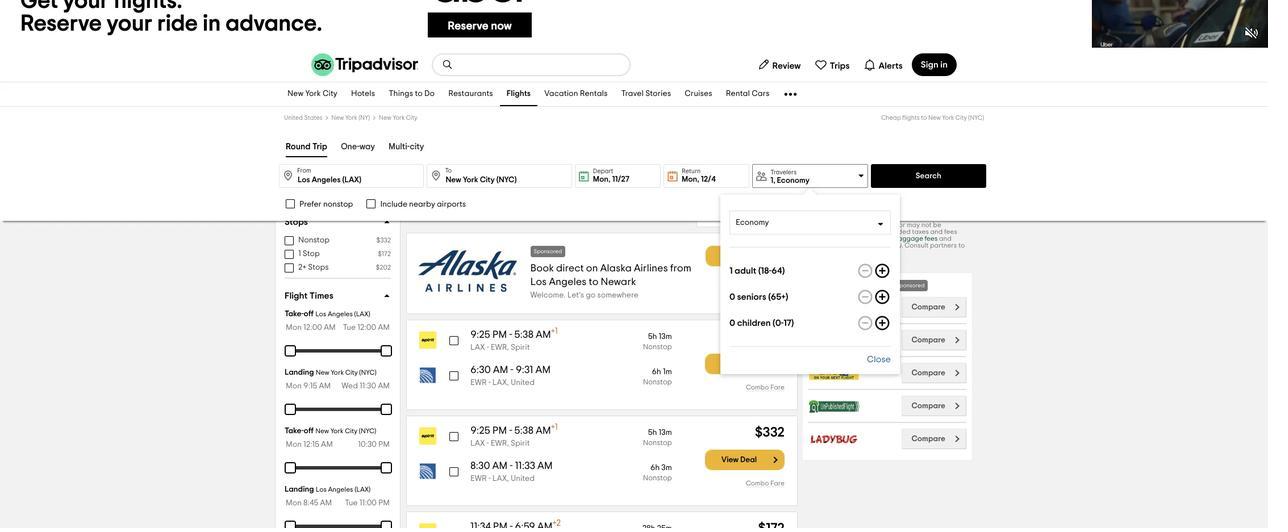 Task type: locate. For each thing, give the bounding box(es) containing it.
multi-city link
[[389, 138, 424, 157]]

new up 9:15
[[316, 370, 329, 376]]

1 vertical spatial off
[[304, 428, 314, 435]]

0 horizontal spatial economy
[[736, 219, 769, 227]]

0 vertical spatial lax - ewr , spirit
[[471, 344, 530, 352]]

1 vertical spatial spirit
[[511, 440, 530, 448]]

2 fare from the top
[[771, 480, 785, 487]]

new
[[288, 90, 304, 98], [332, 115, 344, 121], [379, 115, 392, 121], [929, 115, 941, 121], [316, 370, 329, 376], [316, 428, 329, 435]]

los down book
[[531, 277, 547, 287]]

mon left '8:45'
[[286, 500, 302, 508]]

0 vertical spatial los
[[531, 277, 547, 287]]

2 lax - ewr , spirit from the top
[[471, 440, 530, 448]]

take- for take-off los angeles (lax)
[[285, 310, 304, 318]]

1 vertical spatial $332
[[755, 426, 785, 440]]

1 horizontal spatial sponsored
[[897, 283, 925, 289]]

ewr down 6:30
[[471, 379, 487, 387]]

2 take- from the top
[[285, 428, 304, 435]]

new right "states"
[[332, 115, 344, 121]]

(18-
[[759, 267, 772, 276]]

0 horizontal spatial 12:00
[[304, 324, 322, 332]]

0 vertical spatial sponsored
[[534, 249, 562, 254]]

5h up 6h 3m nonstop
[[649, 429, 657, 437]]

return
[[682, 168, 701, 175]]

1 vertical spatial angeles
[[328, 311, 353, 318]]

mon, down "depart"
[[593, 176, 611, 184]]

ewr down 8:30
[[471, 475, 487, 483]]

0 vertical spatial off
[[304, 310, 314, 318]]

new york city down things
[[379, 115, 418, 121]]

2 vertical spatial (nyc)
[[359, 428, 376, 435]]

united down 9:31
[[511, 379, 535, 387]]

travel stories
[[622, 90, 672, 98]]

pm right 11:00
[[379, 500, 390, 508]]

fees down not
[[925, 235, 938, 242]]

include
[[381, 201, 408, 209]]

City or Airport text field
[[279, 164, 424, 188], [427, 164, 572, 188]]

1 take- from the top
[[285, 310, 304, 318]]

economy right best
[[736, 219, 769, 227]]

0
[[730, 293, 736, 302], [730, 319, 736, 328]]

6h
[[652, 368, 662, 376], [651, 464, 660, 472]]

united down the 11:33 on the bottom
[[511, 475, 535, 483]]

cheap
[[882, 115, 902, 121]]

6h inside 6h 3m nonstop
[[651, 464, 660, 472]]

1 vertical spatial new york city link
[[379, 115, 418, 121]]

6:30 am - 9:31 am ewr - lax , united
[[471, 366, 551, 387]]

5:38 up the 11:33 on the bottom
[[515, 426, 534, 437]]

0 horizontal spatial mon,
[[593, 176, 611, 184]]

1 combo fare from the top
[[746, 384, 785, 391]]

angeles down times
[[328, 311, 353, 318]]

0 horizontal spatial on
[[586, 264, 598, 274]]

ewr inside '6:30 am - 9:31 am ewr - lax , united'
[[471, 379, 487, 387]]

2 5h from the top
[[649, 429, 657, 437]]

3 deal from the top
[[741, 457, 757, 464]]

los inside take-off los angeles (lax)
[[316, 311, 327, 318]]

2 vertical spatial view
[[722, 457, 739, 464]]

compare button for second compare "link" from the bottom
[[902, 396, 967, 417]]

view deal button
[[706, 246, 785, 266], [706, 354, 785, 375], [706, 450, 785, 471]]

0 left children at the bottom right of page
[[730, 319, 736, 328]]

compare button for 3rd compare "link" from the bottom of the page
[[902, 363, 967, 384]]

0 horizontal spatial fees
[[855, 242, 868, 249]]

1 5:38 from the top
[[515, 330, 534, 341]]

0 vertical spatial new york city
[[288, 90, 338, 98]]

- up 8:30
[[487, 440, 489, 448]]

times
[[310, 292, 334, 301]]

(0-
[[773, 319, 784, 328]]

lax
[[471, 344, 485, 352], [493, 379, 507, 387], [471, 440, 485, 448], [493, 475, 507, 483]]

3 mon from the top
[[286, 441, 302, 449]]

2 vertical spatial united
[[511, 475, 535, 483]]

11:33
[[515, 462, 536, 472]]

city
[[410, 143, 424, 151]]

1 vertical spatial 9:25
[[471, 426, 491, 437]]

search image
[[442, 59, 454, 70]]

1 horizontal spatial new york city link
[[379, 115, 418, 121]]

1 vertical spatial flights
[[839, 222, 860, 229]]

1 view deal button from the top
[[706, 246, 785, 266]]

flight
[[285, 292, 308, 301]]

lax inside 8:30 am - 11:33 am ewr - lax , united
[[493, 475, 507, 483]]

1 vertical spatial landing
[[285, 486, 314, 494]]

1 horizontal spatial new york city
[[379, 115, 418, 121]]

los up the mon 12:00 am
[[316, 311, 327, 318]]

,
[[774, 177, 776, 184], [507, 344, 509, 352], [507, 379, 509, 387], [507, 440, 509, 448], [507, 475, 509, 483]]

1 vertical spatial 5h
[[649, 429, 657, 437]]

0 for 0 seniors (65+)
[[730, 293, 736, 302]]

0 vertical spatial combo
[[746, 384, 769, 391]]

round
[[286, 143, 311, 151]]

1 compare button from the top
[[902, 297, 967, 318]]

compare for second compare "link" from the bottom
[[912, 403, 946, 410]]

1 vertical spatial stops
[[308, 264, 329, 272]]

2 vertical spatial view deal button
[[706, 450, 785, 471]]

0 vertical spatial 5h
[[649, 333, 657, 341]]

united left "states"
[[284, 115, 303, 121]]

0 vertical spatial fare
[[771, 384, 785, 391]]

landing los angeles (lax)
[[285, 486, 371, 494]]

united for 8:30 am
[[511, 475, 535, 483]]

1 inside travelers 1 , economy
[[771, 177, 774, 184]]

mon,
[[593, 176, 611, 184], [682, 176, 700, 184]]

take- up mon 12:15 am
[[285, 428, 304, 435]]

6h left 3m
[[651, 464, 660, 472]]

6h for 9:31 am
[[652, 368, 662, 376]]

1 13m from the top
[[659, 333, 672, 341]]

0 vertical spatial 5:38
[[515, 330, 534, 341]]

9:25 pm - 5:38 am + 1 for 11:33
[[471, 424, 558, 437]]

1 vertical spatial +
[[551, 424, 555, 432]]

new york city link
[[281, 82, 345, 106], [379, 115, 418, 121]]

united inside '6:30 am - 9:31 am ewr - lax , united'
[[511, 379, 535, 387]]

2 5h 13m nonstop from the top
[[643, 429, 672, 447]]

angeles up tue 11:00 pm
[[328, 487, 353, 493]]

lax - ewr , spirit up 8:30
[[471, 440, 530, 448]]

5:38 for 11:33 am
[[515, 426, 534, 437]]

1 vertical spatial 5:38
[[515, 426, 534, 437]]

consult
[[905, 242, 929, 249]]

lax inside '6:30 am - 9:31 am ewr - lax , united'
[[493, 379, 507, 387]]

0 vertical spatial 13m
[[659, 333, 672, 341]]

york up wed
[[331, 370, 344, 376]]

mon for mon 12:15 am
[[286, 441, 302, 449]]

0 vertical spatial deal
[[741, 252, 758, 260]]

in
[[941, 60, 948, 69]]

vacation rentals
[[545, 90, 608, 98]]

2 vertical spatial deal
[[741, 457, 757, 464]]

spirit up 9:31
[[511, 344, 530, 352]]

city or airport text field up the airports
[[427, 164, 572, 188]]

view deal for 11:33 am
[[722, 457, 757, 464]]

1 vertical spatial view
[[722, 360, 739, 368]]

12:00 for mon
[[304, 324, 322, 332]]

2 combo from the top
[[746, 480, 769, 487]]

to up go
[[589, 277, 599, 287]]

compare link
[[902, 297, 967, 318], [902, 330, 967, 351], [902, 363, 967, 384], [902, 396, 967, 417], [902, 429, 967, 450]]

sponsored up book
[[534, 249, 562, 254]]

new up 12:15
[[316, 428, 329, 435]]

2 9:25 pm - 5:38 am + 1 from the top
[[471, 424, 558, 437]]

landing up mon 9:15 am
[[285, 369, 314, 377]]

1 vertical spatial 6h
[[651, 464, 660, 472]]

off for take-off new york city (nyc)
[[304, 428, 314, 435]]

compare button for 1st compare "link" from the bottom
[[902, 429, 967, 450]]

0 vertical spatial angeles
[[549, 277, 587, 287]]

3 compare button from the top
[[902, 363, 967, 384]]

9:25 pm - 5:38 am + 1 up the 11:33 on the bottom
[[471, 424, 558, 437]]

exhaustive.
[[810, 229, 844, 235]]

(lax) up tue 11:00 pm
[[355, 487, 371, 493]]

1 vertical spatial 5h 13m nonstop
[[643, 429, 672, 447]]

1 spirit from the top
[[511, 344, 530, 352]]

nonstop down 3m
[[643, 475, 672, 483]]

sponsored right on:
[[897, 283, 925, 289]]

9:25 up 8:30
[[471, 426, 491, 437]]

wed 11:30 am
[[342, 383, 390, 391]]

stops down prefer
[[285, 218, 308, 227]]

fare for 11:33 am
[[771, 480, 785, 487]]

5:38 up 9:31
[[515, 330, 534, 341]]

off for take-off los angeles (lax)
[[304, 310, 314, 318]]

trips link
[[810, 53, 855, 76]]

and up partners
[[931, 229, 943, 235]]

spirit up the 11:33 on the bottom
[[511, 440, 530, 448]]

seniors
[[738, 293, 767, 302]]

1 vertical spatial (nyc)
[[359, 370, 377, 376]]

one-way
[[341, 143, 375, 151]]

1 horizontal spatial may
[[907, 222, 921, 229]]

6h inside 6h 1m nonstop
[[652, 368, 662, 376]]

17)
[[784, 319, 794, 328]]

1 horizontal spatial on
[[861, 222, 869, 229]]

2 9:25 from the top
[[471, 426, 491, 437]]

mon left 12:15
[[286, 441, 302, 449]]

5 compare from the top
[[912, 435, 946, 443]]

1 vertical spatial take-
[[285, 428, 304, 435]]

off up mon 12:15 am
[[304, 428, 314, 435]]

0 vertical spatial take-
[[285, 310, 304, 318]]

one-way link
[[341, 138, 375, 157]]

1 0 from the top
[[730, 293, 736, 302]]

new york city up "states"
[[288, 90, 338, 98]]

2 combo fare from the top
[[746, 480, 785, 487]]

2 vertical spatial view deal
[[722, 457, 757, 464]]

economy down travelers
[[778, 177, 810, 184]]

1 vertical spatial tue
[[345, 500, 358, 508]]

1 deal from the top
[[741, 252, 758, 260]]

1 combo from the top
[[746, 384, 769, 391]]

1 off from the top
[[304, 310, 314, 318]]

0 for 0 children (0-17)
[[730, 319, 736, 328]]

take- for take-off new york city (nyc)
[[285, 428, 304, 435]]

2 12:00 from the left
[[358, 324, 376, 332]]

5h 13m nonstop up 1m
[[643, 333, 672, 351]]

4 mon from the top
[[286, 500, 302, 508]]

0 vertical spatial combo fare
[[746, 384, 785, 391]]

4 compare button from the top
[[902, 396, 967, 417]]

mon, inside return mon, 12/4
[[682, 176, 700, 184]]

airports
[[437, 201, 466, 209]]

2 mon from the top
[[286, 383, 302, 391]]

1 adult (18-64)
[[730, 267, 785, 276]]

cheap flights to new york city (nyc)
[[882, 115, 985, 121]]

mon, for mon, 12/4
[[682, 176, 700, 184]]

(lax)
[[355, 311, 370, 318], [355, 487, 371, 493]]

2 mon, from the left
[[682, 176, 700, 184]]

trip
[[313, 143, 327, 151]]

lax - ewr , spirit up 6:30
[[471, 344, 530, 352]]

landing up mon 8:45 am
[[285, 486, 314, 494]]

2 landing from the top
[[285, 486, 314, 494]]

1 5h from the top
[[649, 333, 657, 341]]

flights link
[[500, 82, 538, 106]]

2 vertical spatial angeles
[[328, 487, 353, 493]]

- left the 11:33 on the bottom
[[510, 462, 513, 472]]

0 horizontal spatial may
[[870, 242, 883, 249]]

york up mon 12:15 am
[[331, 428, 344, 435]]

fees down total
[[855, 242, 868, 249]]

new york city link down things
[[379, 115, 418, 121]]

view deal
[[722, 252, 758, 260], [722, 360, 757, 368], [722, 457, 757, 464]]

united states link
[[284, 115, 323, 121]]

things
[[389, 90, 413, 98]]

+ for 9:31 am
[[551, 327, 555, 336]]

1 compare from the top
[[912, 304, 946, 312]]

2 0 from the top
[[730, 319, 736, 328]]

11/27
[[613, 176, 630, 184]]

listing of flights on tripadvisor may not be exhaustive. total prices included taxes and fees for one traveler. additional
[[810, 222, 958, 242]]

listing
[[810, 222, 830, 229]]

compare
[[912, 304, 946, 312], [912, 337, 946, 345], [912, 370, 946, 377], [912, 403, 946, 410], [912, 435, 946, 443]]

more
[[826, 280, 847, 289]]

1 city or airport text field from the left
[[279, 164, 424, 188]]

1 horizontal spatial mon,
[[682, 176, 700, 184]]

0 vertical spatial economy
[[778, 177, 810, 184]]

deal
[[741, 252, 758, 260], [741, 360, 757, 368], [741, 457, 757, 464]]

united inside 8:30 am - 11:33 am ewr - lax , united
[[511, 475, 535, 483]]

york down things
[[393, 115, 405, 121]]

0 vertical spatial spirit
[[511, 344, 530, 352]]

1 vertical spatial view deal button
[[706, 354, 785, 375]]

(nyc) inside take-off new york city (nyc)
[[359, 428, 376, 435]]

13m up 3m
[[659, 429, 672, 437]]

2 5:38 from the top
[[515, 426, 534, 437]]

2 compare button from the top
[[902, 330, 967, 351]]

pm
[[493, 330, 507, 341], [493, 426, 507, 437], [379, 441, 390, 449], [379, 500, 390, 508]]

0 vertical spatial united
[[284, 115, 303, 121]]

to inside and other optional fees may apply. consult partners to find out more.
[[959, 242, 966, 249]]

mon, inside depart mon, 11/27
[[593, 176, 611, 184]]

13m up 1m
[[659, 333, 672, 341]]

landing for landing new york city (nyc)
[[285, 369, 314, 377]]

1 9:25 pm - 5:38 am + 1 from the top
[[471, 327, 558, 341]]

2 city or airport text field from the left
[[427, 164, 572, 188]]

- down 6:30
[[489, 379, 491, 387]]

be
[[934, 222, 942, 229]]

4 compare from the top
[[912, 403, 946, 410]]

1 fare from the top
[[771, 384, 785, 391]]

vacation rentals link
[[538, 82, 615, 106]]

(lax) up tue 12:00 am
[[355, 311, 370, 318]]

0 vertical spatial 9:25
[[471, 330, 491, 341]]

2 view deal button from the top
[[706, 354, 785, 375]]

+ for 11:33 am
[[551, 424, 555, 432]]

- up 8:30 am - 11:33 am ewr - lax , united
[[510, 426, 513, 437]]

2 compare from the top
[[912, 337, 946, 345]]

0 horizontal spatial stops
[[285, 218, 308, 227]]

fees
[[945, 229, 958, 235], [925, 235, 938, 242], [855, 242, 868, 249]]

pm up 8:30 am - 11:33 am ewr - lax , united
[[493, 426, 507, 437]]

ewr up 8:30 am - 11:33 am ewr - lax , united
[[491, 440, 507, 448]]

3 compare from the top
[[912, 370, 946, 377]]

city
[[323, 90, 338, 98], [406, 115, 418, 121], [956, 115, 968, 121], [346, 370, 358, 376], [345, 428, 358, 435]]

2 deal from the top
[[741, 360, 757, 368]]

to right partners
[[959, 242, 966, 249]]

1 mon from the top
[[286, 324, 302, 332]]

los inside the book direct on alaska airlines from los angeles to newark welcome. let's go somewhere
[[531, 277, 547, 287]]

on right direct
[[586, 264, 598, 274]]

lax - ewr , spirit for 6:30 am
[[471, 344, 530, 352]]

1 vertical spatial (lax)
[[355, 487, 371, 493]]

on up additional
[[861, 222, 869, 229]]

2 13m from the top
[[659, 429, 672, 437]]

1 vertical spatial fare
[[771, 480, 785, 487]]

vacation
[[545, 90, 579, 98]]

1 vertical spatial los
[[316, 311, 327, 318]]

1 lax - ewr , spirit from the top
[[471, 344, 530, 352]]

view deal button for 11:33 am
[[706, 450, 785, 471]]

best value
[[703, 212, 741, 220]]

0 vertical spatial tue
[[343, 324, 356, 332]]

compare for 1st compare "link" from the bottom
[[912, 435, 946, 443]]

tripadvisor
[[871, 222, 906, 229]]

compare button for fifth compare "link" from the bottom
[[902, 297, 967, 318]]

view deal button for 9:31 am
[[706, 354, 785, 375]]

los
[[531, 277, 547, 287], [316, 311, 327, 318], [316, 487, 327, 493]]

5h 13m nonstop for 9:31 am
[[643, 333, 672, 351]]

may inside and other optional fees may apply. consult partners to find out more.
[[870, 242, 883, 249]]

sponsored
[[534, 249, 562, 254], [897, 283, 925, 289]]

1 vertical spatial combo fare
[[746, 480, 785, 487]]

5h 13m nonstop up 3m
[[643, 429, 672, 447]]

5h
[[649, 333, 657, 341], [649, 429, 657, 437]]

fees inside listing of flights on tripadvisor may not be exhaustive. total prices included taxes and fees for one traveler. additional
[[945, 229, 958, 235]]

1 vertical spatial 13m
[[659, 429, 672, 437]]

0 vertical spatial view deal button
[[706, 246, 785, 266]]

fees right be
[[945, 229, 958, 235]]

combo for 9:31 am
[[746, 384, 769, 391]]

2 horizontal spatial fees
[[945, 229, 958, 235]]

0 vertical spatial $332
[[377, 237, 391, 244]]

stops down the stop
[[308, 264, 329, 272]]

0 vertical spatial (lax)
[[355, 311, 370, 318]]

2 compare link from the top
[[902, 330, 967, 351]]

(lax) inside take-off los angeles (lax)
[[355, 311, 370, 318]]

city or airport text field for to
[[427, 164, 572, 188]]

flights up traveler.
[[839, 222, 860, 229]]

flights
[[507, 90, 531, 98], [839, 222, 860, 229]]

may down prices
[[870, 242, 883, 249]]

1 horizontal spatial flights
[[839, 222, 860, 229]]

and down be
[[940, 235, 952, 242]]

spirit for 11:33
[[511, 440, 530, 448]]

2 vertical spatial los
[[316, 487, 327, 493]]

city or airport text field down one-way link
[[279, 164, 424, 188]]

5:38
[[515, 330, 534, 341], [515, 426, 534, 437]]

sign
[[921, 60, 939, 69]]

flights inside listing of flights on tripadvisor may not be exhaustive. total prices included taxes and fees for one traveler. additional
[[839, 222, 860, 229]]

tue 11:00 pm
[[345, 500, 390, 508]]

0 horizontal spatial new york city
[[288, 90, 338, 98]]

1 landing from the top
[[285, 369, 314, 377]]

3m
[[662, 464, 672, 472]]

off up the mon 12:00 am
[[304, 310, 314, 318]]

tue left 11:00
[[345, 500, 358, 508]]

1 vertical spatial 0
[[730, 319, 736, 328]]

0 vertical spatial 0
[[730, 293, 736, 302]]

9:25 for 8:30
[[471, 426, 491, 437]]

0 vertical spatial flights
[[507, 90, 531, 98]]

None search field
[[433, 55, 630, 75]]

mon left 9:15
[[286, 383, 302, 391]]

mon 8:45 am
[[286, 500, 332, 508]]

0 horizontal spatial sponsored
[[534, 249, 562, 254]]

baggage fees
[[894, 235, 938, 242]]

9:25 for 6:30
[[471, 330, 491, 341]]

0 vertical spatial may
[[907, 222, 921, 229]]

on inside the book direct on alaska airlines from los angeles to newark welcome. let's go somewhere
[[586, 264, 598, 274]]

1 vertical spatial view deal
[[722, 360, 757, 368]]

1 vertical spatial combo
[[746, 480, 769, 487]]

1 horizontal spatial economy
[[778, 177, 810, 184]]

pm right 10:30
[[379, 441, 390, 449]]

1 vertical spatial economy
[[736, 219, 769, 227]]

5 compare button from the top
[[902, 429, 967, 450]]

1 5h 13m nonstop from the top
[[643, 333, 672, 351]]

to inside the book direct on alaska airlines from los angeles to newark welcome. let's go somewhere
[[589, 277, 599, 287]]

from
[[671, 264, 692, 274]]

3 view deal button from the top
[[706, 450, 785, 471]]

mon down flight
[[286, 324, 302, 332]]

2 spirit from the top
[[511, 440, 530, 448]]

0 horizontal spatial city or airport text field
[[279, 164, 424, 188]]

10:30 pm
[[358, 441, 390, 449]]

1 vertical spatial deal
[[741, 360, 757, 368]]

1 vertical spatial 9:25 pm - 5:38 am + 1
[[471, 424, 558, 437]]

9:25 up 6:30
[[471, 330, 491, 341]]

mon for mon 12:00 am
[[286, 324, 302, 332]]

mon, down return
[[682, 176, 700, 184]]

1 9:25 from the top
[[471, 330, 491, 341]]

9:25 pm - 5:38 am + 1 up 9:31
[[471, 327, 558, 341]]

take- down flight
[[285, 310, 304, 318]]

5h 13m nonstop
[[643, 333, 672, 351], [643, 429, 672, 447]]

flights left the vacation
[[507, 90, 531, 98]]

1 12:00 from the left
[[304, 324, 322, 332]]

0 vertical spatial +
[[551, 327, 555, 336]]

0 left the seniors
[[730, 293, 736, 302]]

12:00
[[304, 324, 322, 332], [358, 324, 376, 332]]

economy
[[778, 177, 810, 184], [736, 219, 769, 227]]

new right (ny)
[[379, 115, 392, 121]]

1 mon, from the left
[[593, 176, 611, 184]]

los up '8:45'
[[316, 487, 327, 493]]

best
[[703, 212, 719, 220]]

+
[[551, 327, 555, 336], [551, 424, 555, 432], [553, 520, 557, 528]]

angeles down direct
[[549, 277, 587, 287]]

1m
[[663, 368, 672, 376]]

0 vertical spatial on
[[861, 222, 869, 229]]

2 off from the top
[[304, 428, 314, 435]]

hotels link
[[345, 82, 382, 106]]

0 vertical spatial new york city link
[[281, 82, 345, 106]]

0 vertical spatial 6h
[[652, 368, 662, 376]]

0 vertical spatial 5h 13m nonstop
[[643, 333, 672, 351]]

may left not
[[907, 222, 921, 229]]

13m for 11:33 am
[[659, 429, 672, 437]]

0 vertical spatial landing
[[285, 369, 314, 377]]

1 vertical spatial lax - ewr , spirit
[[471, 440, 530, 448]]



Task type: describe. For each thing, give the bounding box(es) containing it.
nearby
[[409, 201, 435, 209]]

on:
[[876, 280, 889, 289]]

mon 12:00 am
[[286, 324, 336, 332]]

tue for tue 11:00 pm
[[345, 500, 358, 508]]

fare for 9:31 am
[[771, 384, 785, 391]]

travelers
[[771, 169, 797, 175]]

on inside listing of flights on tripadvisor may not be exhaustive. total prices included taxes and fees for one traveler. additional
[[861, 222, 869, 229]]

, inside travelers 1 , economy
[[774, 177, 776, 184]]

tripadvisor image
[[312, 53, 418, 76]]

3 compare link from the top
[[902, 363, 967, 384]]

alerts
[[879, 61, 903, 70]]

new right flights in the top right of the page
[[929, 115, 941, 121]]

to right flights in the top right of the page
[[922, 115, 928, 121]]

see
[[809, 280, 824, 289]]

wed
[[342, 383, 358, 391]]

compare for 2nd compare "link" from the top of the page
[[912, 337, 946, 345]]

0 horizontal spatial $332
[[377, 237, 391, 244]]

0 vertical spatial (nyc)
[[969, 115, 985, 121]]

take-off los angeles (lax)
[[285, 310, 370, 318]]

stories
[[646, 90, 672, 98]]

prefer
[[300, 201, 322, 209]]

may inside listing of flights on tripadvisor may not be exhaustive. total prices included taxes and fees for one traveler. additional
[[907, 222, 921, 229]]

1 stop
[[298, 250, 320, 258]]

new inside take-off new york city (nyc)
[[316, 428, 329, 435]]

- up '6:30 am - 9:31 am ewr - lax , united'
[[510, 330, 513, 341]]

5:38 for 9:31 am
[[515, 330, 534, 341]]

included
[[884, 229, 911, 235]]

0 vertical spatial view
[[722, 252, 739, 260]]

rentals
[[580, 90, 608, 98]]

nonstop up 3m
[[643, 440, 672, 447]]

combo fare for 11:33 am
[[746, 480, 785, 487]]

rental cars
[[726, 90, 770, 98]]

united states
[[284, 115, 323, 121]]

newark
[[601, 277, 637, 287]]

additional
[[860, 235, 893, 242]]

york right flights in the top right of the page
[[943, 115, 955, 121]]

round trip
[[286, 143, 327, 151]]

9:31
[[516, 366, 534, 376]]

partners
[[931, 242, 958, 249]]

round trip link
[[286, 138, 327, 157]]

angeles inside the book direct on alaska airlines from los angeles to newark welcome. let's go somewhere
[[549, 277, 587, 287]]

traveler.
[[833, 235, 859, 242]]

5h for 11:33 am
[[649, 429, 657, 437]]

mon for mon 8:45 am
[[286, 500, 302, 508]]

multi-
[[389, 143, 410, 151]]

baggage fees link
[[894, 235, 938, 242]]

york inside landing new york city (nyc)
[[331, 370, 344, 376]]

new inside landing new york city (nyc)
[[316, 370, 329, 376]]

11:00
[[360, 500, 377, 508]]

pm up '6:30 am - 9:31 am ewr - lax , united'
[[493, 330, 507, 341]]

- left 9:31
[[511, 366, 514, 376]]

close
[[868, 355, 891, 364]]

travelers 1 , economy
[[771, 169, 810, 184]]

9:25 pm - 5:38 am + 1 for 9:31
[[471, 327, 558, 341]]

mon, for mon, 11/27
[[593, 176, 611, 184]]

(lax) inside the landing los angeles (lax)
[[355, 487, 371, 493]]

combo for 11:33 am
[[746, 480, 769, 487]]

2+ stops
[[298, 264, 329, 272]]

12:00 for tue
[[358, 324, 376, 332]]

1 vertical spatial sponsored
[[897, 283, 925, 289]]

1 horizontal spatial stops
[[308, 264, 329, 272]]

2 vertical spatial +
[[553, 520, 557, 528]]

ewr up 6:30
[[491, 344, 507, 352]]

compare for 3rd compare "link" from the bottom of the page
[[912, 370, 946, 377]]

new york (ny) link
[[332, 115, 370, 121]]

cars
[[752, 90, 770, 98]]

13m for 9:31 am
[[659, 333, 672, 341]]

landing for landing los angeles (lax)
[[285, 486, 314, 494]]

4 compare link from the top
[[902, 396, 967, 417]]

tue for tue 12:00 am
[[343, 324, 356, 332]]

landing new york city (nyc)
[[285, 369, 377, 377]]

hotels
[[351, 90, 375, 98]]

and inside listing of flights on tripadvisor may not be exhaustive. total prices included taxes and fees for one traveler. additional
[[931, 229, 943, 235]]

6h 1m nonstop
[[643, 368, 672, 387]]

more.
[[835, 249, 852, 256]]

angeles inside the landing los angeles (lax)
[[328, 487, 353, 493]]

8:30 am - 11:33 am ewr - lax , united
[[471, 462, 553, 483]]

deal for 9:31 am
[[741, 360, 757, 368]]

total
[[846, 229, 861, 235]]

prices
[[849, 280, 874, 289]]

review
[[773, 61, 801, 70]]

flights
[[903, 115, 920, 121]]

8:30
[[471, 462, 490, 472]]

book
[[531, 264, 554, 274]]

los inside the landing los angeles (lax)
[[316, 487, 327, 493]]

go
[[586, 291, 596, 299]]

fees inside and other optional fees may apply. consult partners to find out more.
[[855, 242, 868, 249]]

welcome.
[[531, 291, 566, 299]]

nonstop down 1m
[[643, 379, 672, 387]]

york inside take-off new york city (nyc)
[[331, 428, 344, 435]]

nonstop up the stop
[[298, 237, 330, 244]]

city inside take-off new york city (nyc)
[[345, 428, 358, 435]]

+ 2
[[553, 520, 561, 528]]

things to do
[[389, 90, 435, 98]]

- down 8:30
[[489, 475, 491, 483]]

to left "do"
[[415, 90, 423, 98]]

5h for 9:31 am
[[649, 333, 657, 341]]

find
[[810, 249, 821, 256]]

states
[[304, 115, 323, 121]]

stop
[[303, 250, 320, 258]]

return mon, 12/4
[[682, 168, 716, 184]]

0 horizontal spatial new york city link
[[281, 82, 345, 106]]

compare for fifth compare "link" from the bottom
[[912, 304, 946, 312]]

11:30
[[360, 383, 376, 391]]

and inside and other optional fees may apply. consult partners to find out more.
[[940, 235, 952, 242]]

of
[[831, 222, 838, 229]]

take-off new york city (nyc)
[[285, 428, 376, 435]]

6h 3m nonstop
[[643, 464, 672, 483]]

- up 6:30
[[487, 344, 489, 352]]

1 vertical spatial new york city
[[379, 115, 418, 121]]

nonstop up 1m
[[643, 344, 672, 351]]

one
[[820, 235, 832, 242]]

cruises
[[685, 90, 713, 98]]

mon 9:15 am
[[286, 383, 331, 391]]

$202
[[376, 264, 391, 271]]

from
[[297, 168, 311, 174]]

1 compare link from the top
[[902, 297, 967, 318]]

, inside '6:30 am - 9:31 am ewr - lax , united'
[[507, 379, 509, 387]]

flight times
[[285, 292, 334, 301]]

new up united states link
[[288, 90, 304, 98]]

5 compare link from the top
[[902, 429, 967, 450]]

depart
[[593, 168, 614, 175]]

view for 9:31 am
[[722, 360, 739, 368]]

trips
[[830, 61, 850, 70]]

1901
[[406, 211, 424, 221]]

compare button for 2nd compare "link" from the top of the page
[[902, 330, 967, 351]]

york left (ny)
[[345, 115, 357, 121]]

deal for 11:33 am
[[741, 457, 757, 464]]

combo fare for 9:31 am
[[746, 384, 785, 391]]

1 horizontal spatial fees
[[925, 235, 938, 242]]

way
[[360, 143, 375, 151]]

economy inside travelers 1 , economy
[[778, 177, 810, 184]]

mon for mon 9:15 am
[[286, 383, 302, 391]]

1 horizontal spatial $332
[[755, 426, 785, 440]]

spirit for 9:31
[[511, 344, 530, 352]]

multi-city
[[389, 143, 424, 151]]

ewr inside 8:30 am - 11:33 am ewr - lax , united
[[471, 475, 487, 483]]

sign in
[[921, 60, 948, 69]]

baggage
[[894, 235, 924, 242]]

(nyc) inside landing new york city (nyc)
[[359, 370, 377, 376]]

value
[[721, 212, 741, 220]]

0 horizontal spatial flights
[[507, 90, 531, 98]]

city inside landing new york city (nyc)
[[346, 370, 358, 376]]

6h for 11:33 am
[[651, 464, 660, 472]]

, inside 8:30 am - 11:33 am ewr - lax , united
[[507, 475, 509, 483]]

united for 6:30 am
[[511, 379, 535, 387]]

book direct on alaska airlines from los angeles to newark welcome. let's go somewhere
[[531, 264, 692, 299]]

advertisement region
[[0, 0, 1269, 48]]

5h 13m nonstop for 11:33 am
[[643, 429, 672, 447]]

do
[[425, 90, 435, 98]]

view deal for 9:31 am
[[722, 360, 757, 368]]

adult
[[735, 267, 757, 276]]

for
[[810, 235, 818, 242]]

apply.
[[885, 242, 904, 249]]

2
[[557, 520, 561, 528]]

city or airport text field for from
[[279, 164, 424, 188]]

0 vertical spatial stops
[[285, 218, 308, 227]]

optional
[[828, 242, 854, 249]]

view for 11:33 am
[[722, 457, 739, 464]]

york up "states"
[[306, 90, 321, 98]]

depart mon, 11/27
[[593, 168, 630, 184]]

(ny)
[[359, 115, 370, 121]]

lax - ewr , spirit for 8:30 am
[[471, 440, 530, 448]]

angeles inside take-off los angeles (lax)
[[328, 311, 353, 318]]

0 vertical spatial view deal
[[722, 252, 758, 260]]

children
[[738, 319, 771, 328]]

tue 12:00 am
[[343, 324, 390, 332]]

search button
[[871, 164, 987, 188]]

let's
[[568, 291, 585, 299]]



Task type: vqa. For each thing, say whether or not it's contained in the screenshot.


